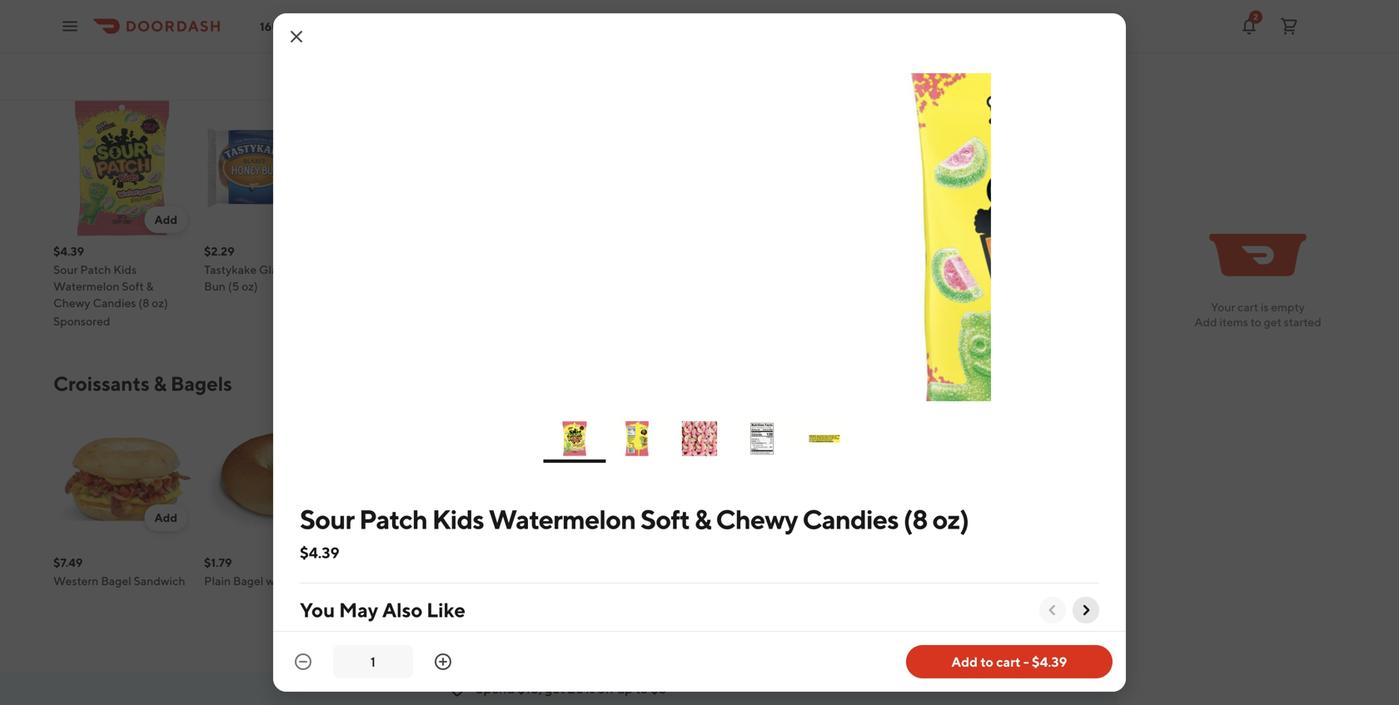 Task type: vqa. For each thing, say whether or not it's contained in the screenshot.
the bottom Kids
yes



Task type: locate. For each thing, give the bounding box(es) containing it.
1 vertical spatial sour
[[300, 504, 355, 535]]

1 vertical spatial previous button of carousel image
[[1008, 687, 1025, 704]]

get down is
[[1265, 315, 1282, 329]]

get inside your cart is empty add items to get started
[[1265, 315, 1282, 329]]

0 vertical spatial sponsored
[[53, 3, 110, 17]]

1 vertical spatial kids
[[432, 504, 484, 535]]

cart
[[1238, 300, 1259, 314], [997, 655, 1021, 670]]

may
[[339, 599, 378, 622]]

oz) inside $3.89 airheads xtremes rainbow berry candy bites (6 oz)
[[1001, 296, 1017, 310]]

1 vertical spatial (8
[[904, 504, 928, 535]]

0 vertical spatial previous button of carousel image
[[1045, 602, 1062, 619]]

cheese up next button of carousel image
[[1046, 575, 1086, 588]]

0 horizontal spatial sour
[[53, 263, 78, 277]]

to inside your cart is empty add items to get started
[[1251, 315, 1262, 329]]

honey
[[299, 263, 334, 277]]

to down is
[[1251, 315, 1262, 329]]

1 horizontal spatial soft
[[641, 504, 690, 535]]

0 horizontal spatial $4.39
[[53, 245, 84, 258]]

spread up you
[[291, 575, 329, 588]]

1 vertical spatial candies
[[803, 504, 899, 535]]

1 horizontal spatial get
[[1265, 315, 1282, 329]]

1600 pennsylvania avenue nw button
[[260, 19, 444, 33]]

$2.29 tastykake glazed honey bun (5 oz)
[[204, 245, 334, 293]]

sour
[[53, 263, 78, 277], [300, 504, 355, 535]]

previous button of carousel image left next button of carousel icon
[[1008, 687, 1025, 704]]

candies up breakfast
[[803, 504, 899, 535]]

cheese
[[391, 575, 431, 588], [1046, 575, 1086, 588]]

1 horizontal spatial cart
[[1238, 300, 1259, 314]]

candies inside the $4.39 sour patch kids watermelon soft & chewy candies (8 oz) sponsored
[[93, 296, 136, 310]]

1 vertical spatial see
[[936, 377, 956, 391]]

0 vertical spatial see all
[[936, 65, 973, 79]]

bagel inside the turkey breakfast club bagel sandwich
[[807, 591, 838, 605]]

sandwich down breakfast
[[840, 591, 892, 605]]

0 horizontal spatial chewy
[[53, 296, 90, 310]]

bagels
[[171, 372, 232, 396]]

everything bagel with spread image
[[506, 411, 643, 548]]

bagel right plain
[[233, 575, 264, 588]]

0 horizontal spatial get
[[545, 681, 565, 697]]

add inside button
[[952, 655, 978, 670]]

0 vertical spatial watermelon
[[53, 280, 120, 293]]

0 vertical spatial to
[[1251, 315, 1262, 329]]

glazed
[[259, 263, 297, 277]]

1600
[[260, 19, 288, 33]]

$1.79
[[204, 556, 232, 570]]

bagel down veggie
[[958, 591, 989, 605]]

1 sponsored from the top
[[53, 3, 110, 17]]

add
[[909, 200, 932, 213], [154, 213, 177, 227], [1195, 315, 1218, 329], [154, 511, 177, 525], [305, 511, 328, 525], [607, 511, 630, 525], [758, 511, 781, 525], [909, 511, 932, 525], [456, 525, 479, 538], [952, 655, 978, 670]]

tastykake glazed honey bun (5 oz) image
[[204, 99, 342, 237]]

cart inside button
[[997, 655, 1021, 670]]

add for sweet cheese croissant 'image'
[[456, 525, 479, 538]]

all for first the see all 'link' from the top of the page
[[958, 65, 973, 79]]

see
[[936, 65, 956, 79], [936, 377, 956, 391], [936, 689, 956, 702]]

sandwich
[[134, 575, 185, 588], [840, 591, 892, 605]]

sandwich inside the turkey breakfast club bagel sandwich
[[840, 591, 892, 605]]

add inside your cart is empty add items to get started
[[1195, 315, 1218, 329]]

add for turkey breakfast club bagel sandwich image
[[909, 511, 932, 525]]

your cart is empty add items to get started
[[1195, 300, 1322, 329]]

2 vertical spatial to
[[636, 681, 648, 697]]

1600 pennsylvania avenue nw
[[260, 19, 431, 33]]

1 horizontal spatial chewy
[[716, 504, 798, 535]]

0 horizontal spatial previous button of carousel image
[[1008, 687, 1025, 704]]

(6
[[987, 296, 998, 310]]

sandwich left plain
[[134, 575, 185, 588]]

to right up
[[636, 681, 648, 697]]

turkey breakfast club bagel sandwich
[[807, 575, 924, 605]]

open menu image
[[60, 16, 80, 36]]

0 vertical spatial get
[[1265, 315, 1282, 329]]

sour patch kids watermelon soft & chewy candies (8 oz) dialog
[[273, 13, 1127, 706]]

$2.29
[[204, 245, 235, 258]]

$15,
[[518, 681, 542, 697]]

2 vertical spatial see
[[936, 689, 956, 702]]

see all
[[936, 65, 973, 79], [936, 377, 973, 391], [936, 689, 973, 702]]

$4.39 for $4.39
[[300, 544, 340, 562]]

veggie
[[958, 575, 995, 588]]

cart left is
[[1238, 300, 1259, 314]]

1 horizontal spatial (8
[[904, 504, 928, 535]]

2 see from the top
[[936, 377, 956, 391]]

bagel right western
[[101, 575, 131, 588]]

0 horizontal spatial (8
[[138, 296, 149, 310]]

soft
[[122, 280, 144, 293], [641, 504, 690, 535]]

0 vertical spatial soft
[[122, 280, 144, 293]]

kids inside the $4.39 sour patch kids watermelon soft & chewy candies (8 oz) sponsored
[[113, 263, 137, 277]]

0 horizontal spatial cart
[[997, 655, 1021, 670]]

0 horizontal spatial kids
[[113, 263, 137, 277]]

previous button of carousel image
[[1045, 602, 1062, 619], [1008, 687, 1025, 704]]

1 with from the left
[[266, 575, 289, 588]]

previous button of carousel image left next button of carousel image
[[1045, 602, 1062, 619]]

2 with from the left
[[599, 575, 622, 588]]

1 horizontal spatial kids
[[432, 504, 484, 535]]

0 vertical spatial sandwich
[[134, 575, 185, 588]]

(8 inside the $4.39 sour patch kids watermelon soft & chewy candies (8 oz) sponsored
[[138, 296, 149, 310]]

0 vertical spatial candies
[[93, 296, 136, 310]]

0 vertical spatial spread
[[291, 575, 329, 588]]

you
[[300, 599, 335, 622]]

western
[[53, 575, 99, 588]]

& inside veggie & cream cheese bagel
[[998, 575, 1005, 588]]

oz)
[[242, 280, 258, 293], [152, 296, 168, 310], [1001, 296, 1017, 310], [933, 504, 969, 535]]

2 vertical spatial $4.39
[[1032, 655, 1068, 670]]

2 horizontal spatial $4.39
[[1032, 655, 1068, 670]]

1 horizontal spatial to
[[981, 655, 994, 670]]

3 see all link from the top
[[926, 682, 983, 706]]

1 horizontal spatial sour
[[300, 504, 355, 535]]

2
[[1254, 12, 1259, 22]]

1 vertical spatial cart
[[997, 655, 1021, 670]]

0 vertical spatial patch
[[80, 263, 111, 277]]

up
[[617, 681, 633, 697]]

-
[[1024, 655, 1030, 670]]

bagel right everything
[[566, 575, 596, 588]]

1 horizontal spatial spread
[[506, 591, 544, 605]]

with
[[266, 575, 289, 588], [599, 575, 622, 588]]

& inside the $4.39 sour patch kids watermelon soft & chewy candies (8 oz) sponsored
[[146, 280, 154, 293]]

watermelon inside the $4.39 sour patch kids watermelon soft & chewy candies (8 oz) sponsored
[[53, 280, 120, 293]]

$4.39
[[53, 245, 84, 258], [300, 544, 340, 562], [1032, 655, 1068, 670]]

0 vertical spatial all
[[958, 65, 973, 79]]

watermelon
[[53, 280, 120, 293], [489, 504, 636, 535]]

airheads xtremes rainbow berry candy bites (6 oz) image
[[958, 99, 1096, 237]]

1 horizontal spatial sandwich
[[840, 591, 892, 605]]

spread down everything
[[506, 591, 544, 605]]

soft left bun
[[122, 280, 144, 293]]

0 vertical spatial cart
[[1238, 300, 1259, 314]]

1 vertical spatial see all
[[936, 377, 973, 391]]

$4.39 for $4.39 sour patch kids watermelon soft & chewy candies (8 oz) sponsored
[[53, 245, 84, 258]]

1 horizontal spatial candies
[[803, 504, 899, 535]]

0 vertical spatial see all link
[[926, 59, 983, 86]]

chewy
[[53, 296, 90, 310], [716, 504, 798, 535]]

2 sponsored from the top
[[53, 315, 110, 328]]

plain
[[204, 575, 231, 588]]

bagel down turkey
[[807, 591, 838, 605]]

candies up croissants
[[93, 296, 136, 310]]

0 items, open order cart image
[[1280, 16, 1300, 36]]

croissant
[[433, 575, 483, 588]]

1 horizontal spatial cheese
[[1046, 575, 1086, 588]]

3 all from the top
[[958, 689, 973, 702]]

1 horizontal spatial watermelon
[[489, 504, 636, 535]]

2 cheese from the left
[[1046, 575, 1086, 588]]

cream
[[1008, 575, 1043, 588]]

3 see from the top
[[936, 689, 956, 702]]

all
[[958, 65, 973, 79], [958, 377, 973, 391], [958, 689, 973, 702]]

increase quantity by 1 image
[[433, 652, 453, 672]]

0 horizontal spatial patch
[[80, 263, 111, 277]]

add for everything bagel with spread image
[[607, 511, 630, 525]]

empty
[[1272, 300, 1306, 314]]

&
[[146, 280, 154, 293], [154, 372, 167, 396], [695, 504, 711, 535], [998, 575, 1005, 588]]

bagel inside veggie & cream cheese bagel
[[958, 591, 989, 605]]

with right plain
[[266, 575, 289, 588]]

all for 3rd the see all 'link'
[[958, 689, 973, 702]]

0 vertical spatial kids
[[113, 263, 137, 277]]

1 vertical spatial to
[[981, 655, 994, 670]]

to inside button
[[981, 655, 994, 670]]

biscuit
[[657, 575, 693, 588]]

2 vertical spatial see all
[[936, 689, 973, 702]]

0 vertical spatial see
[[936, 65, 956, 79]]

all for second the see all 'link' from the bottom
[[958, 377, 973, 391]]

sweet cheese croissant
[[355, 575, 483, 588]]

1 vertical spatial sandwich
[[840, 591, 892, 605]]

tastykake
[[204, 263, 257, 277]]

$7.49 western bagel sandwich
[[53, 556, 185, 588]]

airheads
[[958, 263, 1005, 277]]

0 horizontal spatial watermelon
[[53, 280, 120, 293]]

next button of carousel image
[[1042, 687, 1058, 704]]

0 horizontal spatial sandwich
[[134, 575, 185, 588]]

sponsored
[[53, 3, 110, 17], [53, 315, 110, 328]]

soft up biscuit
[[641, 504, 690, 535]]

add to cart - $4.39
[[952, 655, 1068, 670]]

1 horizontal spatial previous button of carousel image
[[1045, 602, 1062, 619]]

0 horizontal spatial cheese
[[391, 575, 431, 588]]

$3.89
[[958, 245, 989, 258]]

bagel
[[101, 575, 131, 588], [233, 575, 264, 588], [566, 575, 596, 588], [807, 591, 838, 605], [958, 591, 989, 605]]

1 vertical spatial watermelon
[[489, 504, 636, 535]]

0 horizontal spatial soft
[[122, 280, 144, 293]]

sour inside sour patch kids watermelon soft & chewy candies (8 oz) dialog
[[300, 504, 355, 535]]

2 vertical spatial all
[[958, 689, 973, 702]]

cheese up also
[[391, 575, 431, 588]]

0 vertical spatial sour
[[53, 263, 78, 277]]

1 horizontal spatial $4.39
[[300, 544, 340, 562]]

you may also like
[[300, 599, 466, 622]]

1 horizontal spatial patch
[[359, 504, 428, 535]]

your
[[1212, 300, 1236, 314]]

(8
[[138, 296, 149, 310], [904, 504, 928, 535]]

(8 up "club"
[[904, 504, 928, 535]]

1 vertical spatial chewy
[[716, 504, 798, 535]]

patch
[[80, 263, 111, 277], [359, 504, 428, 535]]

(8 up croissants & bagels
[[138, 296, 149, 310]]

to left '-'
[[981, 655, 994, 670]]

get right $15,
[[545, 681, 565, 697]]

2 vertical spatial see all link
[[926, 682, 983, 706]]

also
[[382, 599, 423, 622]]

1 vertical spatial all
[[958, 377, 973, 391]]

add button
[[899, 193, 942, 220], [899, 193, 942, 220], [144, 207, 187, 233], [144, 207, 187, 233], [144, 505, 187, 532], [144, 505, 187, 532], [295, 505, 338, 532], [295, 505, 338, 532], [597, 505, 640, 532], [597, 505, 640, 532], [748, 505, 791, 532], [748, 505, 791, 532], [899, 505, 942, 532], [899, 505, 942, 532], [446, 518, 489, 545], [446, 518, 489, 545]]

candies
[[93, 296, 136, 310], [803, 504, 899, 535]]

0 vertical spatial chewy
[[53, 296, 90, 310]]

0 horizontal spatial spread
[[291, 575, 329, 588]]

1 vertical spatial $4.39
[[300, 544, 340, 562]]

1 horizontal spatial with
[[599, 575, 622, 588]]

1 vertical spatial spread
[[506, 591, 544, 605]]

0 vertical spatial $4.39
[[53, 245, 84, 258]]

1 see all from the top
[[936, 65, 973, 79]]

1 vertical spatial patch
[[359, 504, 428, 535]]

0 vertical spatial (8
[[138, 296, 149, 310]]

get
[[1265, 315, 1282, 329], [545, 681, 565, 697]]

kids
[[113, 263, 137, 277], [432, 504, 484, 535]]

2 all from the top
[[958, 377, 973, 391]]

cart left '-'
[[997, 655, 1021, 670]]

rainbow
[[958, 280, 1005, 293]]

veggie & cream cheese bagel
[[958, 575, 1086, 605]]

with left biscuit
[[599, 575, 622, 588]]

1 vertical spatial see all link
[[926, 371, 983, 397]]

oz) inside the $4.39 sour patch kids watermelon soft & chewy candies (8 oz) sponsored
[[152, 296, 168, 310]]

0 horizontal spatial candies
[[93, 296, 136, 310]]

spread inside $1.79 plain bagel with spread
[[291, 575, 329, 588]]

spread
[[291, 575, 329, 588], [506, 591, 544, 605]]

started
[[1285, 315, 1322, 329]]

0 horizontal spatial with
[[266, 575, 289, 588]]

1 all from the top
[[958, 65, 973, 79]]

see all link
[[926, 59, 983, 86], [926, 371, 983, 397], [926, 682, 983, 706]]

candies inside sour patch kids watermelon soft & chewy candies (8 oz) dialog
[[803, 504, 899, 535]]

2 horizontal spatial to
[[1251, 315, 1262, 329]]

1 see from the top
[[936, 65, 956, 79]]

sour patch kids watermelon soft & chewy candies (8 oz)
[[300, 504, 969, 535]]

1 vertical spatial soft
[[641, 504, 690, 535]]

to
[[1251, 315, 1262, 329], [981, 655, 994, 670], [636, 681, 648, 697]]

1 vertical spatial sponsored
[[53, 315, 110, 328]]

everything bagel with spread
[[506, 575, 622, 605]]

0 horizontal spatial to
[[636, 681, 648, 697]]

& inside dialog
[[695, 504, 711, 535]]

$4.39 inside the $4.39 sour patch kids watermelon soft & chewy candies (8 oz) sponsored
[[53, 245, 84, 258]]



Task type: describe. For each thing, give the bounding box(es) containing it.
$7.49
[[53, 556, 83, 570]]

turkey breakfast club bagel sandwich image
[[807, 411, 945, 548]]

cart inside your cart is empty add items to get started
[[1238, 300, 1259, 314]]

club
[[898, 575, 924, 588]]

to for get
[[1251, 315, 1262, 329]]

add for caramel cookies & cream parfait image
[[909, 200, 932, 213]]

$5
[[651, 681, 667, 697]]

nw
[[409, 19, 431, 33]]

20%
[[568, 681, 595, 697]]

add to cart - $4.39 button
[[907, 646, 1113, 679]]

sour inside the $4.39 sour patch kids watermelon soft & chewy candies (8 oz) sponsored
[[53, 263, 78, 277]]

patch inside the $4.39 sour patch kids watermelon soft & chewy candies (8 oz) sponsored
[[80, 263, 111, 277]]

oz) inside $2.29 tastykake glazed honey bun (5 oz)
[[242, 280, 258, 293]]

is
[[1261, 300, 1269, 314]]

1 text field
[[343, 653, 403, 672]]

(5
[[228, 280, 239, 293]]

bagel inside everything bagel with spread
[[566, 575, 596, 588]]

previous button of carousel image for next button of carousel image
[[1045, 602, 1062, 619]]

sweet
[[355, 575, 388, 588]]

xtremes
[[1008, 263, 1053, 277]]

add for western bagel sandwich "image"
[[154, 511, 177, 525]]

to for $5
[[636, 681, 648, 697]]

next button of carousel image
[[1078, 602, 1095, 619]]

$4.39 inside button
[[1032, 655, 1068, 670]]

with inside $1.79 plain bagel with spread
[[266, 575, 289, 588]]

1 cheese from the left
[[391, 575, 431, 588]]

spend
[[476, 681, 515, 697]]

oz) inside dialog
[[933, 504, 969, 535]]

soft inside the $4.39 sour patch kids watermelon soft & chewy candies (8 oz) sponsored
[[122, 280, 144, 293]]

sandwich inside the '$7.49 western bagel sandwich'
[[134, 575, 185, 588]]

$4.39 sour patch kids watermelon soft & chewy candies (8 oz) sponsored
[[53, 245, 168, 328]]

sweet cheese croissant image
[[355, 411, 492, 548]]

patch inside sour patch kids watermelon soft & chewy candies (8 oz) dialog
[[359, 504, 428, 535]]

sour patch kids watermelon soft & chewy candies (8 oz) image
[[53, 99, 191, 237]]

bagel inside the '$7.49 western bagel sandwich'
[[101, 575, 131, 588]]

$1.79 plain bagel with spread
[[204, 556, 329, 588]]

breakfast
[[845, 575, 896, 588]]

avenue
[[365, 19, 406, 33]]

veggie & cream cheese bagel image
[[958, 411, 1096, 548]]

soft inside dialog
[[641, 504, 690, 535]]

like
[[427, 599, 466, 622]]

decrease quantity by 1 image
[[293, 652, 313, 672]]

watermelon inside dialog
[[489, 504, 636, 535]]

with inside everything bagel with spread
[[599, 575, 622, 588]]

cheese inside veggie & cream cheese bagel
[[1046, 575, 1086, 588]]

sponsored inside the $4.39 sour patch kids watermelon soft & chewy candies (8 oz) sponsored
[[53, 315, 110, 328]]

2 see all link from the top
[[926, 371, 983, 397]]

caramel cookies & cream parfait image
[[807, 99, 945, 237]]

spread inside everything bagel with spread
[[506, 591, 544, 605]]

bagel inside $1.79 plain bagel with spread
[[233, 575, 264, 588]]

kids inside dialog
[[432, 504, 484, 535]]

add for plain bagel with spread image
[[305, 511, 328, 525]]

off
[[598, 681, 615, 697]]

add for biscuit image
[[758, 511, 781, 525]]

spend $15, get 20% off up to $5
[[476, 681, 667, 697]]

(8 inside dialog
[[904, 504, 928, 535]]

chewy inside the $4.39 sour patch kids watermelon soft & chewy candies (8 oz) sponsored
[[53, 296, 90, 310]]

bun
[[204, 280, 226, 293]]

pennsylvania
[[291, 19, 362, 33]]

close image
[[287, 27, 307, 47]]

items
[[1220, 315, 1249, 329]]

1 see all link from the top
[[926, 59, 983, 86]]

1 vertical spatial get
[[545, 681, 565, 697]]

previous button of carousel image for next button of carousel icon
[[1008, 687, 1025, 704]]

western bagel sandwich image
[[53, 411, 191, 548]]

croissants
[[53, 372, 150, 396]]

Search Wawa search field
[[807, 67, 1047, 86]]

biscuit image
[[657, 411, 794, 548]]

berry
[[1007, 280, 1036, 293]]

chewy inside dialog
[[716, 504, 798, 535]]

turkey
[[807, 575, 843, 588]]

croissants & bagels
[[53, 372, 232, 396]]

croissants & bagels link
[[53, 371, 232, 397]]

3 see all from the top
[[936, 689, 973, 702]]

bites
[[958, 296, 985, 310]]

notification bell image
[[1240, 16, 1260, 36]]

add for the sour patch kids watermelon soft & chewy candies (8 oz) image
[[154, 213, 177, 227]]

candy
[[1038, 280, 1073, 293]]

$3.89 airheads xtremes rainbow berry candy bites (6 oz)
[[958, 245, 1073, 310]]

everything
[[506, 575, 564, 588]]

plain bagel with spread image
[[204, 411, 342, 548]]

2 see all from the top
[[936, 377, 973, 391]]



